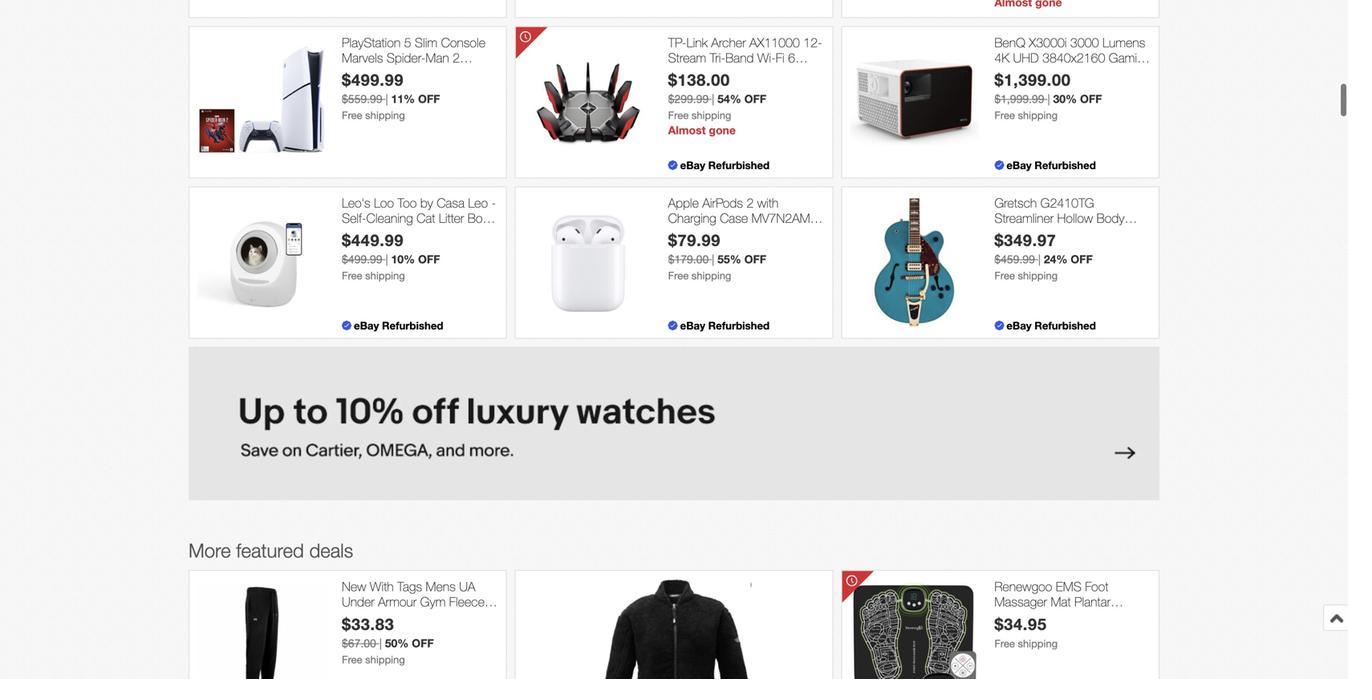 Task type: locate. For each thing, give the bounding box(es) containing it.
2 inside apple airpods 2 with charging case mv7n2am/a - white - excellent
[[747, 195, 754, 211]]

off for $33.83
[[412, 637, 434, 650]]

refurbished up g2410tg
[[1035, 159, 1096, 172]]

free for $138.00
[[668, 109, 689, 122]]

| left "30%"
[[1048, 92, 1050, 106]]

shipping down 24%
[[1018, 270, 1058, 282]]

ebay refurbished down 24%
[[1007, 319, 1096, 332]]

shipping inside $138.00 $299.99 | 54% off free shipping almost gone
[[692, 109, 731, 122]]

shipping inside $33.83 $67.00 | 50% off free shipping
[[365, 654, 405, 666]]

with
[[370, 579, 394, 595]]

ebay refurbished for $79.99
[[680, 319, 770, 332]]

free inside $449.99 $499.99 | 10% off free shipping
[[342, 270, 362, 282]]

renewgoo ems foot massager mat plantar fasciitis relief & neuropathy pain relief link
[[995, 579, 1151, 641]]

mat
[[1051, 595, 1071, 610]]

ebay down $459.99
[[1007, 319, 1032, 332]]

2 horizontal spatial -
[[710, 226, 714, 241]]

free inside $79.99 $179.00 | 55% off free shipping
[[668, 270, 689, 282]]

ebay refurbished up g2410tg
[[1007, 159, 1096, 172]]

| left 11%
[[386, 92, 388, 106]]

shipping down $1,999.99
[[1018, 109, 1058, 122]]

off inside $33.83 $67.00 | 50% off free shipping
[[412, 637, 434, 650]]

1 $499.99 from the top
[[342, 70, 404, 90]]

free down $449.99
[[342, 270, 362, 282]]

free inside $138.00 $299.99 | 54% off free shipping almost gone
[[668, 109, 689, 122]]

ebay refurbished for $1,399.00
[[1007, 159, 1096, 172]]

refurbished down cat
[[389, 226, 453, 241]]

off right 54%
[[744, 92, 766, 106]]

refurbished
[[708, 159, 770, 172], [1035, 159, 1096, 172], [389, 226, 453, 241], [382, 319, 443, 332], [708, 319, 770, 332], [1035, 319, 1096, 332]]

off right 50%
[[412, 637, 434, 650]]

new with tags mens ua under armour gym fleece rival joggers pants sweatpants link
[[342, 579, 498, 641]]

| left 54%
[[712, 92, 714, 106]]

free down $1,999.99
[[995, 109, 1015, 122]]

3000
[[1070, 35, 1099, 50]]

free inside $1,399.00 $1,999.99 | 30% off free shipping
[[995, 109, 1015, 122]]

0 vertical spatial $499.99
[[342, 70, 404, 90]]

off for $1,399.00
[[1080, 92, 1102, 106]]

ebay for $79.99
[[680, 319, 705, 332]]

man
[[426, 50, 449, 65]]

gaming down stream
[[668, 66, 710, 81]]

shipping down 55%
[[692, 270, 731, 282]]

apple airpods 2 with charging case mv7n2am/a - white - excellent link
[[668, 195, 824, 241]]

shipping down 50%
[[365, 654, 405, 666]]

neuropathy
[[1083, 610, 1145, 625]]

1 vertical spatial with
[[1054, 226, 1075, 241]]

off inside $138.00 $299.99 | 54% off free shipping almost gone
[[744, 92, 766, 106]]

| for $138.00
[[712, 92, 714, 106]]

$499.99 up $559.99
[[342, 70, 404, 90]]

ebay up gretsch
[[1007, 159, 1032, 172]]

0 vertical spatial with
[[757, 195, 779, 211]]

charging
[[668, 211, 716, 226]]

1 vertical spatial 2
[[747, 195, 754, 211]]

off inside $499.99 $559.99 | 11% off free shipping
[[418, 92, 440, 106]]

2
[[453, 50, 460, 65], [747, 195, 754, 211]]

off right 11%
[[418, 92, 440, 106]]

0 vertical spatial 2
[[453, 50, 460, 65]]

free down $179.00
[[668, 270, 689, 282]]

$299.99
[[668, 92, 709, 106]]

refurbished down 24%
[[1035, 319, 1096, 332]]

off right 10%
[[418, 253, 440, 266]]

free inside $33.83 $67.00 | 50% off free shipping
[[342, 654, 362, 666]]

gone
[[709, 124, 736, 137]]

shipping inside $449.99 $499.99 | 10% off free shipping
[[365, 270, 405, 282]]

| inside $79.99 $179.00 | 55% off free shipping
[[712, 253, 714, 266]]

$449.99 $499.99 | 10% off free shipping
[[342, 231, 440, 282]]

$349.97
[[995, 231, 1056, 250]]

router
[[714, 66, 749, 81]]

turquoise
[[1034, 241, 1085, 257]]

more
[[189, 540, 231, 562]]

off for $499.99
[[418, 92, 440, 106]]

gym
[[420, 595, 446, 610]]

gaming inside benq x3000i 3000 lumens 4k uhd 3840x2160 gaming projector bluetooth 16:9
[[1109, 50, 1151, 65]]

- left white
[[668, 226, 673, 241]]

free for $1,399.00
[[995, 109, 1015, 122]]

free inside $349.97 $459.99 | 24% off free shipping
[[995, 270, 1015, 282]]

tp-
[[668, 35, 687, 50]]

0 horizontal spatial 2
[[453, 50, 460, 65]]

ebay down $179.00
[[680, 319, 705, 332]]

$67.00
[[342, 637, 376, 650]]

off right "30%"
[[1080, 92, 1102, 106]]

$449.99
[[342, 231, 404, 250]]

shipping down $34.95
[[1018, 638, 1058, 650]]

| left 55%
[[712, 253, 714, 266]]

| inside $449.99 $499.99 | 10% off free shipping
[[386, 253, 388, 266]]

off for $449.99
[[418, 253, 440, 266]]

| inside $1,399.00 $1,999.99 | 30% off free shipping
[[1048, 92, 1050, 106]]

off inside $1,399.00 $1,999.99 | 30% off free shipping
[[1080, 92, 1102, 106]]

ebay refurbished down 55%
[[680, 319, 770, 332]]

new
[[342, 579, 366, 595]]

shipping for $349.97
[[1018, 270, 1058, 282]]

gaming inside tp-link archer ax11000 12- stream tri-band wi-fi 6 gaming router
[[668, 66, 710, 81]]

shipping for $499.99
[[365, 109, 405, 122]]

1 vertical spatial $499.99
[[342, 253, 382, 266]]

off for $79.99
[[744, 253, 766, 266]]

$34.95
[[995, 615, 1047, 634]]

1 horizontal spatial gaming
[[1109, 50, 1151, 65]]

fi
[[776, 50, 785, 65]]

console
[[441, 35, 486, 50]]

certified
[[342, 226, 386, 241]]

stream
[[668, 50, 706, 65]]

refurbished down 10%
[[382, 319, 443, 332]]

slim
[[415, 35, 437, 50]]

shipping inside $1,399.00 $1,999.99 | 30% off free shipping
[[1018, 109, 1058, 122]]

gretsch
[[995, 195, 1037, 211]]

body
[[1097, 211, 1125, 226]]

ocean
[[995, 241, 1030, 257]]

mv7n2am/a
[[752, 211, 822, 226]]

| for $449.99
[[386, 253, 388, 266]]

$138.00
[[668, 70, 730, 90]]

free for $33.83
[[342, 654, 362, 666]]

with up mv7n2am/a
[[757, 195, 779, 211]]

2 $499.99 from the top
[[342, 253, 382, 266]]

ebay down $449.99 $499.99 | 10% off free shipping
[[354, 319, 379, 332]]

0 horizontal spatial -
[[491, 195, 496, 211]]

tp-link archer ax11000 12- stream tri-band wi-fi 6 gaming router
[[668, 35, 822, 81]]

benq x3000i 3000 lumens 4k uhd 3840x2160 gaming projector bluetooth 16:9 link
[[995, 35, 1151, 81]]

spider-
[[387, 50, 426, 65]]

off right 24%
[[1071, 253, 1093, 266]]

|
[[386, 92, 388, 106], [712, 92, 714, 106], [1048, 92, 1050, 106], [386, 253, 388, 266], [712, 253, 714, 266], [1038, 253, 1041, 266], [379, 637, 382, 650]]

shipping down 10%
[[365, 270, 405, 282]]

off inside $449.99 $499.99 | 10% off free shipping
[[418, 253, 440, 266]]

uhd
[[1013, 50, 1039, 65]]

free up almost
[[668, 109, 689, 122]]

shipping up gone
[[692, 109, 731, 122]]

g2410tg
[[1041, 195, 1094, 211]]

shipping for $33.83
[[365, 654, 405, 666]]

| left 50%
[[379, 637, 382, 650]]

1 horizontal spatial with
[[1054, 226, 1075, 241]]

single-
[[995, 226, 1032, 241]]

| inside $138.00 $299.99 | 54% off free shipping almost gone
[[712, 92, 714, 106]]

refurbished down 55%
[[708, 319, 770, 332]]

fleece
[[449, 595, 485, 610]]

| for $349.97
[[1038, 253, 1041, 266]]

x3000i
[[1029, 35, 1067, 50]]

wi-
[[757, 50, 776, 65]]

off inside $349.97 $459.99 | 24% off free shipping
[[1071, 253, 1093, 266]]

- inside leo's loo too by casa leo - self-cleaning cat litter box: certified refurbished
[[491, 195, 496, 211]]

off inside $79.99 $179.00 | 55% off free shipping
[[744, 253, 766, 266]]

$499.99
[[342, 70, 404, 90], [342, 253, 382, 266]]

| inside $499.99 $559.99 | 11% off free shipping
[[386, 92, 388, 106]]

ebay refurbished
[[680, 159, 770, 172], [1007, 159, 1096, 172], [354, 319, 443, 332], [680, 319, 770, 332], [1007, 319, 1096, 332]]

free
[[342, 109, 362, 122], [668, 109, 689, 122], [995, 109, 1015, 122], [342, 270, 362, 282], [668, 270, 689, 282], [995, 270, 1015, 282], [995, 638, 1015, 650], [342, 654, 362, 666]]

free for $449.99
[[342, 270, 362, 282]]

gaming down lumens
[[1109, 50, 1151, 65]]

playstation
[[342, 35, 401, 50]]

free down $559.99
[[342, 109, 362, 122]]

| for $79.99
[[712, 253, 714, 266]]

box:
[[468, 211, 492, 226]]

free down $459.99
[[995, 270, 1015, 282]]

free for $499.99
[[342, 109, 362, 122]]

- right white
[[710, 226, 714, 241]]

2 inside the playstation 5 slim console marvels spider-man 2 bundle
[[453, 50, 460, 65]]

benq
[[995, 35, 1025, 50]]

off right 55%
[[744, 253, 766, 266]]

free down $34.95
[[995, 638, 1015, 650]]

bluetooth
[[1045, 66, 1095, 81]]

ebay refurbished down 10%
[[354, 319, 443, 332]]

1 horizontal spatial 2
[[747, 195, 754, 211]]

$499.99 down $449.99
[[342, 253, 382, 266]]

relief down mat
[[1040, 610, 1068, 625]]

ua
[[459, 579, 475, 595]]

gaming
[[1109, 50, 1151, 65], [668, 66, 710, 81]]

- right leo at the top left of the page
[[491, 195, 496, 211]]

almost
[[668, 124, 706, 137]]

| left 24%
[[1038, 253, 1041, 266]]

tri-
[[710, 50, 726, 65]]

11%
[[391, 92, 415, 106]]

renewgoo ems foot massager mat plantar fasciitis relief & neuropathy pain relief
[[995, 579, 1145, 641]]

tags
[[397, 579, 422, 595]]

litter
[[439, 211, 464, 226]]

| inside $349.97 $459.99 | 24% off free shipping
[[1038, 253, 1041, 266]]

$34.95 free shipping
[[995, 615, 1058, 650]]

shipping for $79.99
[[692, 270, 731, 282]]

50%
[[385, 637, 409, 650]]

ax11000
[[749, 35, 800, 50]]

$349.97 $459.99 | 24% off free shipping
[[995, 231, 1093, 282]]

armour
[[378, 595, 417, 610]]

shipping down 11%
[[365, 109, 405, 122]]

shipping inside $499.99 $559.99 | 11% off free shipping
[[365, 109, 405, 122]]

with up "turquoise" in the top of the page
[[1054, 226, 1075, 241]]

sweatpants
[[342, 626, 405, 641]]

free inside $499.99 $559.99 | 11% off free shipping
[[342, 109, 362, 122]]

16:9
[[1099, 66, 1124, 81]]

free down $67.00 on the left bottom of the page
[[342, 654, 362, 666]]

with
[[757, 195, 779, 211], [1054, 226, 1075, 241]]

projector
[[995, 66, 1041, 81]]

2 down the console in the top of the page
[[453, 50, 460, 65]]

2 up case
[[747, 195, 754, 211]]

0 horizontal spatial with
[[757, 195, 779, 211]]

5
[[404, 35, 411, 50]]

shipping inside $79.99 $179.00 | 55% off free shipping
[[692, 270, 731, 282]]

foot
[[1085, 579, 1108, 595]]

| inside $33.83 $67.00 | 50% off free shipping
[[379, 637, 382, 650]]

0 horizontal spatial gaming
[[668, 66, 710, 81]]

shipping inside $349.97 $459.99 | 24% off free shipping
[[1018, 270, 1058, 282]]

3840x2160
[[1042, 50, 1105, 65]]

| left 10%
[[386, 253, 388, 266]]

shipping for $138.00
[[692, 109, 731, 122]]



Task type: vqa. For each thing, say whether or not it's contained in the screenshot.


Task type: describe. For each thing, give the bounding box(es) containing it.
$1,399.00 $1,999.99 | 30% off free shipping
[[995, 70, 1102, 122]]

streamliner
[[995, 211, 1054, 226]]

too
[[398, 195, 417, 211]]

casa
[[437, 195, 465, 211]]

mens
[[426, 579, 456, 595]]

with inside apple airpods 2 with charging case mv7n2am/a - white - excellent
[[757, 195, 779, 211]]

ems
[[1056, 579, 1082, 595]]

refurbished down gone
[[708, 159, 770, 172]]

ebay for $349.97
[[1007, 319, 1032, 332]]

$1,399.00
[[995, 70, 1071, 90]]

leo's loo too by casa leo - self-cleaning cat litter box: certified refurbished link
[[342, 195, 498, 241]]

white
[[676, 226, 706, 241]]

refurbished for $79.99
[[708, 319, 770, 332]]

link
[[687, 35, 708, 50]]

new with tags mens ua under armour gym fleece rival joggers pants sweatpants
[[342, 579, 485, 641]]

24%
[[1044, 253, 1068, 266]]

bundle
[[342, 66, 379, 81]]

off for $138.00
[[744, 92, 766, 106]]

&
[[1072, 610, 1080, 625]]

playstation 5 slim console marvels spider-man 2 bundle
[[342, 35, 486, 81]]

renewgoo
[[995, 579, 1052, 595]]

leo
[[468, 195, 488, 211]]

free inside '$34.95 free shipping'
[[995, 638, 1015, 650]]

by
[[420, 195, 433, 211]]

$559.99
[[342, 92, 382, 106]]

self-
[[342, 211, 366, 226]]

under
[[342, 595, 375, 610]]

bigsby
[[1079, 226, 1115, 241]]

$499.99 $559.99 | 11% off free shipping
[[342, 70, 440, 122]]

55%
[[718, 253, 741, 266]]

ebay for $1,399.00
[[1007, 159, 1032, 172]]

band
[[726, 50, 754, 65]]

$1,999.99
[[995, 92, 1045, 106]]

relief down fasciitis
[[1021, 626, 1049, 641]]

plantar
[[1075, 595, 1111, 610]]

playstation 5 slim console marvels spider-man 2 bundle link
[[342, 35, 498, 81]]

$79.99 $179.00 | 55% off free shipping
[[668, 231, 766, 282]]

off for $349.97
[[1071, 253, 1093, 266]]

| for $33.83
[[379, 637, 382, 650]]

loo
[[374, 195, 394, 211]]

54%
[[718, 92, 741, 106]]

with inside gretsch g2410tg streamliner hollow body single-cut with bigsby ocean turquoise
[[1054, 226, 1075, 241]]

refurbished for $1,399.00
[[1035, 159, 1096, 172]]

tp-link archer ax11000 12- stream tri-band wi-fi 6 gaming router link
[[668, 35, 824, 81]]

ebay refurbished down gone
[[680, 159, 770, 172]]

$79.99
[[668, 231, 721, 250]]

marvels
[[342, 50, 383, 65]]

cat
[[417, 211, 435, 226]]

shipping for $1,399.00
[[1018, 109, 1058, 122]]

leo's loo too by casa leo - self-cleaning cat litter box: certified refurbished
[[342, 195, 496, 241]]

shipping inside '$34.95 free shipping'
[[1018, 638, 1058, 650]]

gretsch g2410tg streamliner hollow body single-cut with bigsby ocean turquoise link
[[995, 195, 1151, 257]]

refurbished for $349.97
[[1035, 319, 1096, 332]]

ebay refurbished for $449.99
[[354, 319, 443, 332]]

refurbished inside leo's loo too by casa leo - self-cleaning cat litter box: certified refurbished
[[389, 226, 453, 241]]

excellent
[[718, 226, 765, 241]]

gretsch g2410tg streamliner hollow body single-cut with bigsby ocean turquoise
[[995, 195, 1125, 257]]

10%
[[391, 253, 415, 266]]

| for $1,399.00
[[1048, 92, 1050, 106]]

archer
[[711, 35, 746, 50]]

30%
[[1053, 92, 1077, 106]]

case
[[720, 211, 748, 226]]

6
[[788, 50, 795, 65]]

rival
[[342, 610, 366, 625]]

ebay refurbished for $349.97
[[1007, 319, 1096, 332]]

apple
[[668, 195, 699, 211]]

shipping for $449.99
[[365, 270, 405, 282]]

4k
[[995, 50, 1010, 65]]

cleaning
[[366, 211, 413, 226]]

ebay for $449.99
[[354, 319, 379, 332]]

free for $79.99
[[668, 270, 689, 282]]

ebay down almost
[[680, 159, 705, 172]]

1 horizontal spatial -
[[668, 226, 673, 241]]

fasciitis
[[995, 610, 1036, 625]]

free for $349.97
[[995, 270, 1015, 282]]

joggers
[[370, 610, 413, 625]]

| for $499.99
[[386, 92, 388, 106]]

leo's
[[342, 195, 370, 211]]

massager
[[995, 595, 1047, 610]]

12-
[[804, 35, 822, 50]]

more featured deals
[[189, 540, 353, 562]]

benq x3000i 3000 lumens 4k uhd 3840x2160 gaming projector bluetooth 16:9
[[995, 35, 1151, 81]]

refurbished for $449.99
[[382, 319, 443, 332]]

up to 10% off luxury watches save on carter, omega, and more. image
[[189, 347, 1160, 501]]

$499.99 inside $499.99 $559.99 | 11% off free shipping
[[342, 70, 404, 90]]

pants
[[417, 610, 447, 625]]

apple airpods 2 with charging case mv7n2am/a - white - excellent
[[668, 195, 822, 241]]

$499.99 inside $449.99 $499.99 | 10% off free shipping
[[342, 253, 382, 266]]



